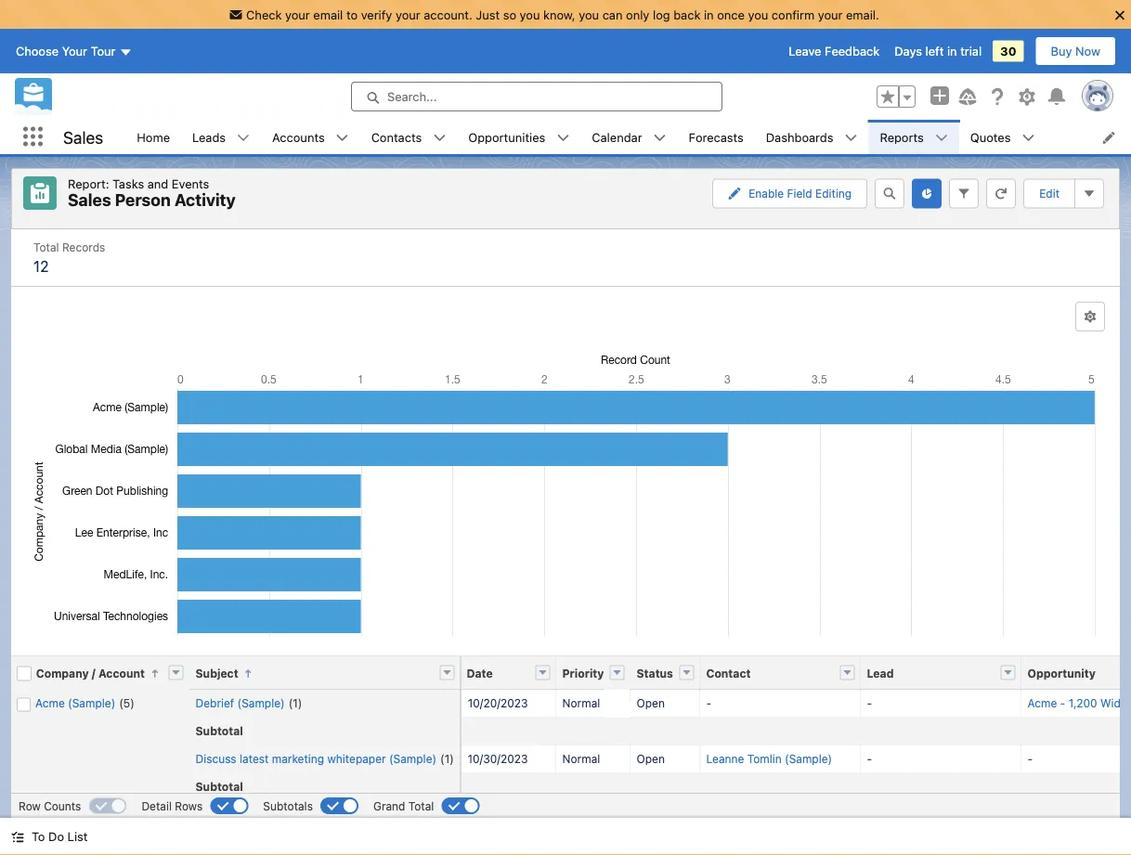 Task type: describe. For each thing, give the bounding box(es) containing it.
reports list item
[[869, 120, 960, 154]]

do
[[48, 830, 64, 844]]

know,
[[544, 7, 576, 21]]

leave
[[789, 44, 822, 58]]

log
[[653, 7, 671, 21]]

list containing home
[[126, 120, 1132, 154]]

text default image for calendar
[[654, 132, 667, 145]]

confirm
[[772, 7, 815, 21]]

only
[[626, 7, 650, 21]]

choose
[[16, 44, 59, 58]]

choose your tour button
[[15, 36, 133, 66]]

email.
[[847, 7, 880, 21]]

calendar link
[[581, 120, 654, 154]]

account.
[[424, 7, 473, 21]]

opportunities link
[[457, 120, 557, 154]]

text default image for quotes
[[1023, 132, 1036, 145]]

trial
[[961, 44, 982, 58]]

to
[[32, 830, 45, 844]]

contacts
[[371, 130, 422, 144]]

now
[[1076, 44, 1101, 58]]

text default image for reports
[[935, 132, 948, 145]]

list
[[67, 830, 88, 844]]

text default image for accounts
[[336, 132, 349, 145]]

calendar
[[592, 130, 643, 144]]

to do list button
[[0, 819, 99, 856]]

dashboards list item
[[755, 120, 869, 154]]

tour
[[91, 44, 116, 58]]

opportunities
[[469, 130, 546, 144]]

text default image for opportunities
[[557, 132, 570, 145]]

text default image for leads
[[237, 132, 250, 145]]

leads link
[[181, 120, 237, 154]]

quotes link
[[960, 120, 1023, 154]]

opportunities list item
[[457, 120, 581, 154]]

leads list item
[[181, 120, 261, 154]]

left
[[926, 44, 944, 58]]

just
[[476, 7, 500, 21]]

days left in trial
[[895, 44, 982, 58]]

contacts list item
[[360, 120, 457, 154]]

email
[[313, 7, 343, 21]]

reports
[[880, 130, 924, 144]]

3 you from the left
[[748, 7, 769, 21]]

0 vertical spatial in
[[704, 7, 714, 21]]



Task type: vqa. For each thing, say whether or not it's contained in the screenshot.
in
yes



Task type: locate. For each thing, give the bounding box(es) containing it.
sales
[[63, 127, 103, 147]]

2 horizontal spatial your
[[818, 7, 843, 21]]

search... button
[[351, 82, 723, 112]]

1 your from the left
[[285, 7, 310, 21]]

group
[[877, 86, 916, 108]]

to do list
[[32, 830, 88, 844]]

dashboards
[[766, 130, 834, 144]]

in right back
[[704, 7, 714, 21]]

days
[[895, 44, 923, 58]]

so
[[503, 7, 517, 21]]

leave feedback link
[[789, 44, 880, 58]]

your
[[62, 44, 87, 58]]

text default image right calendar
[[654, 132, 667, 145]]

text default image inside contacts 'list item'
[[433, 132, 446, 145]]

in
[[704, 7, 714, 21], [948, 44, 958, 58]]

check
[[246, 7, 282, 21]]

text default image right the leads
[[237, 132, 250, 145]]

text default image inside dashboards list item
[[845, 132, 858, 145]]

feedback
[[825, 44, 880, 58]]

leave feedback
[[789, 44, 880, 58]]

text default image right quotes
[[1023, 132, 1036, 145]]

text default image inside the opportunities list item
[[557, 132, 570, 145]]

1 horizontal spatial you
[[579, 7, 599, 21]]

list
[[126, 120, 1132, 154]]

text default image inside 'calendar' list item
[[654, 132, 667, 145]]

text default image inside to do list button
[[11, 831, 24, 844]]

dashboards link
[[755, 120, 845, 154]]

2 horizontal spatial you
[[748, 7, 769, 21]]

leads
[[192, 130, 226, 144]]

forecasts link
[[678, 120, 755, 154]]

back
[[674, 7, 701, 21]]

your left 'email'
[[285, 7, 310, 21]]

1 text default image from the left
[[237, 132, 250, 145]]

text default image right the reports
[[935, 132, 948, 145]]

can
[[603, 7, 623, 21]]

verify
[[361, 7, 392, 21]]

accounts link
[[261, 120, 336, 154]]

you left can
[[579, 7, 599, 21]]

your left "email."
[[818, 7, 843, 21]]

0 horizontal spatial you
[[520, 7, 540, 21]]

home link
[[126, 120, 181, 154]]

once
[[718, 7, 745, 21]]

text default image down search... button
[[557, 132, 570, 145]]

text default image for contacts
[[433, 132, 446, 145]]

1 vertical spatial in
[[948, 44, 958, 58]]

3 text default image from the left
[[433, 132, 446, 145]]

you
[[520, 7, 540, 21], [579, 7, 599, 21], [748, 7, 769, 21]]

text default image inside quotes list item
[[1023, 132, 1036, 145]]

1 horizontal spatial in
[[948, 44, 958, 58]]

buy
[[1051, 44, 1073, 58]]

quotes list item
[[960, 120, 1047, 154]]

calendar list item
[[581, 120, 678, 154]]

accounts
[[272, 130, 325, 144]]

in right left
[[948, 44, 958, 58]]

text default image inside accounts list item
[[336, 132, 349, 145]]

30
[[1001, 44, 1017, 58]]

2 text default image from the left
[[336, 132, 349, 145]]

to
[[347, 7, 358, 21]]

search...
[[387, 90, 437, 104]]

contacts link
[[360, 120, 433, 154]]

text default image inside leads list item
[[237, 132, 250, 145]]

your
[[285, 7, 310, 21], [396, 7, 421, 21], [818, 7, 843, 21]]

1 you from the left
[[520, 7, 540, 21]]

text default image
[[237, 132, 250, 145], [336, 132, 349, 145], [433, 132, 446, 145], [654, 132, 667, 145]]

0 horizontal spatial in
[[704, 7, 714, 21]]

2 your from the left
[[396, 7, 421, 21]]

text default image right contacts
[[433, 132, 446, 145]]

forecasts
[[689, 130, 744, 144]]

text default image left to
[[11, 831, 24, 844]]

accounts list item
[[261, 120, 360, 154]]

home
[[137, 130, 170, 144]]

you right so
[[520, 7, 540, 21]]

3 your from the left
[[818, 7, 843, 21]]

2 you from the left
[[579, 7, 599, 21]]

choose your tour
[[16, 44, 116, 58]]

buy now button
[[1036, 36, 1117, 66]]

text default image
[[557, 132, 570, 145], [845, 132, 858, 145], [935, 132, 948, 145], [1023, 132, 1036, 145], [11, 831, 24, 844]]

reports link
[[869, 120, 935, 154]]

your right verify
[[396, 7, 421, 21]]

quotes
[[971, 130, 1011, 144]]

buy now
[[1051, 44, 1101, 58]]

check your email to verify your account. just so you know, you can only log back in once you confirm your email.
[[246, 7, 880, 21]]

text default image left the reports
[[845, 132, 858, 145]]

4 text default image from the left
[[654, 132, 667, 145]]

0 horizontal spatial your
[[285, 7, 310, 21]]

text default image for dashboards
[[845, 132, 858, 145]]

text default image right accounts
[[336, 132, 349, 145]]

text default image inside reports list item
[[935, 132, 948, 145]]

you right the once
[[748, 7, 769, 21]]

1 horizontal spatial your
[[396, 7, 421, 21]]



